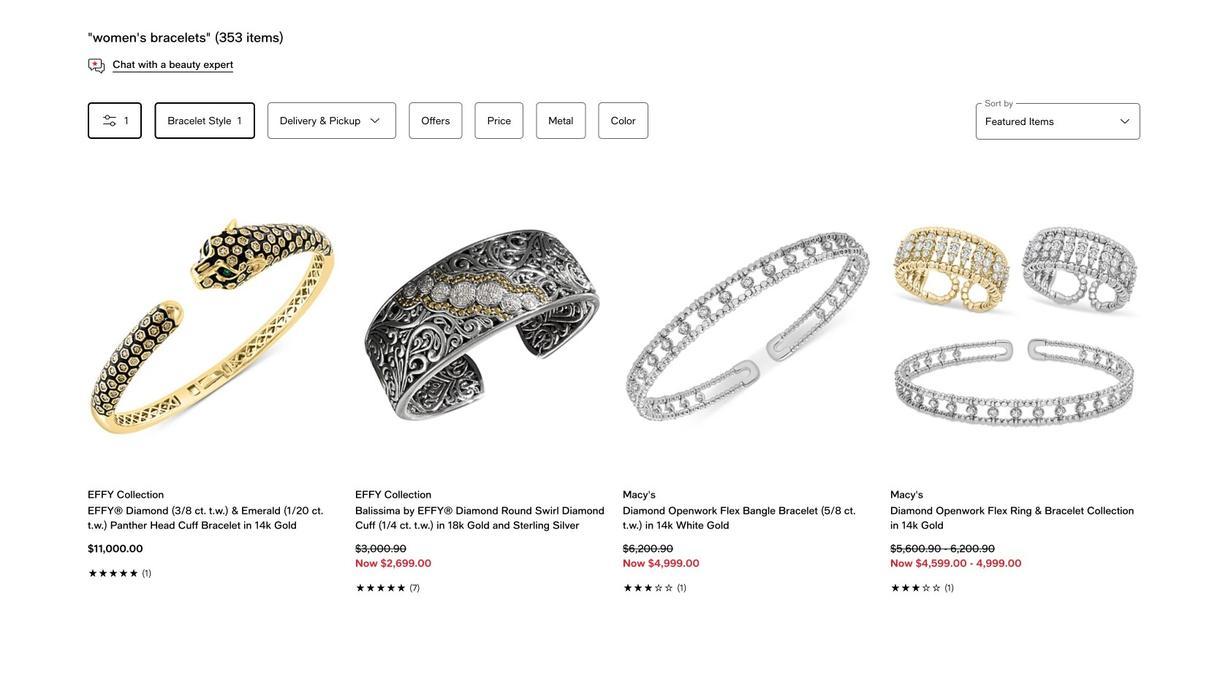 Task type: vqa. For each thing, say whether or not it's contained in the screenshot.
Diamond Openwork Flex Bangle Bracelet (5/8 ct. t.w.) in 14k White Gold group
yes



Task type: describe. For each thing, give the bounding box(es) containing it.
effy® diamond (3/8 ct. t.w.) & emerald (1/20 ct. t.w.) panther head cuff bracelet in 14k gold group
[[88, 174, 338, 580]]

5 out of 5 rating with 1 reviews image
[[88, 565, 338, 580]]

3 out of 5 rating with 1 reviews image for diamond openwork flex bangle bracelet (5/8 ct. t.w.) in 14k white gold group
[[623, 580, 873, 595]]

3 out of 5 rating with 1 reviews image for diamond openwork flex ring & bracelet collection in 14k gold 'group' on the right of page
[[891, 580, 1141, 595]]

balissima by effy® diamond round swirl diamond cuff (1/4 ct. t.w.) in 18k gold and sterling silver group
[[355, 174, 606, 595]]

diamond openwork flex bangle bracelet (5/8 ct. t.w.) in 14k white gold group
[[623, 174, 873, 595]]



Task type: locate. For each thing, give the bounding box(es) containing it.
0 horizontal spatial 3 out of 5 rating with 1 reviews image
[[623, 580, 873, 595]]

diamond openwork flex ring & bracelet collection in 14k gold group
[[891, 174, 1141, 595]]

status
[[88, 29, 284, 45]]

1 horizontal spatial 3 out of 5 rating with 1 reviews image
[[891, 580, 1141, 595]]

2 3 out of 5 rating with 1 reviews image from the left
[[891, 580, 1141, 595]]

4.8571 out of 5 rating with 7 reviews image
[[355, 580, 606, 595]]

1 3 out of 5 rating with 1 reviews image from the left
[[623, 580, 873, 595]]

3 out of 5 rating with 1 reviews image
[[623, 580, 873, 595], [891, 580, 1141, 595]]



